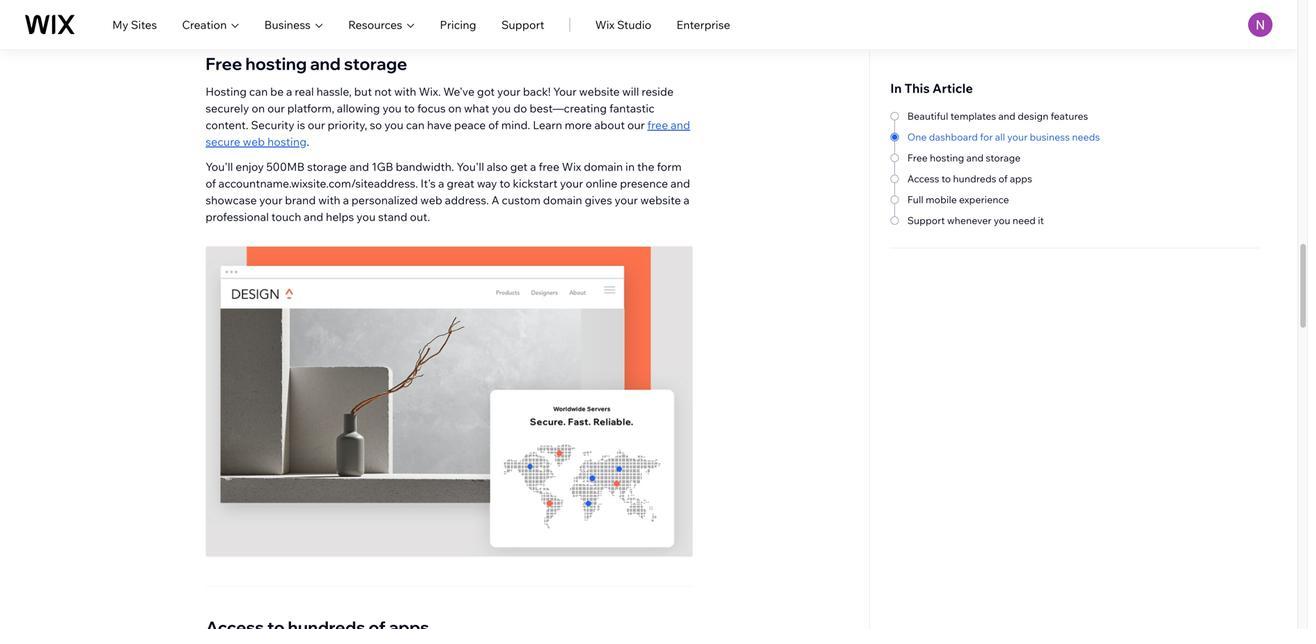 Task type: locate. For each thing, give the bounding box(es) containing it.
wix left studio
[[595, 18, 615, 32]]

2 horizontal spatial of
[[999, 173, 1008, 185]]

you left 'do'
[[492, 101, 511, 115]]

you'll up great
[[457, 160, 484, 174]]

1 horizontal spatial domain
[[584, 160, 623, 174]]

support whenever you need it
[[908, 215, 1044, 227]]

free up hosting
[[206, 53, 242, 74]]

hosting inside free and secure web hosting
[[267, 135, 307, 149]]

domain up online
[[584, 160, 623, 174]]

storage
[[344, 53, 407, 74], [986, 152, 1021, 164], [307, 160, 347, 174]]

support right pricing link
[[502, 18, 545, 32]]

we've
[[444, 85, 475, 99]]

wix inside "link"
[[595, 18, 615, 32]]

1 vertical spatial can
[[406, 118, 425, 132]]

your up touch
[[259, 193, 283, 207]]

0 horizontal spatial you'll
[[206, 160, 233, 174]]

fantastic
[[610, 101, 655, 115]]

priority,
[[328, 118, 367, 132]]

my
[[112, 18, 128, 32]]

a screenshot of the wix worldwide servers. image
[[206, 247, 693, 557]]

1 horizontal spatial free hosting and storage
[[908, 152, 1021, 164]]

support down full
[[908, 215, 945, 227]]

security
[[251, 118, 295, 132]]

of
[[489, 118, 499, 132], [999, 173, 1008, 185], [206, 177, 216, 191]]

of left mind.
[[489, 118, 499, 132]]

0 vertical spatial website
[[579, 85, 620, 99]]

get
[[510, 160, 528, 174]]

can down focus
[[406, 118, 425, 132]]

need
[[1013, 215, 1036, 227]]

enterprise
[[677, 18, 731, 32]]

you right so
[[385, 118, 404, 132]]

gives
[[585, 193, 612, 207]]

0 horizontal spatial can
[[249, 85, 268, 99]]

0 horizontal spatial our
[[267, 101, 285, 115]]

0 horizontal spatial on
[[252, 101, 265, 115]]

peace
[[454, 118, 486, 132]]

web down "security"
[[243, 135, 265, 149]]

on up "security"
[[252, 101, 265, 115]]

0 vertical spatial with
[[394, 85, 416, 99]]

1 on from the left
[[252, 101, 265, 115]]

personalized
[[352, 193, 418, 207]]

1 horizontal spatial wix
[[595, 18, 615, 32]]

whenever
[[948, 215, 992, 227]]

our down fantastic
[[628, 118, 645, 132]]

1 horizontal spatial with
[[394, 85, 416, 99]]

to left focus
[[404, 101, 415, 115]]

in
[[626, 160, 635, 174]]

free down fantastic
[[648, 118, 668, 132]]

bandwidth.
[[396, 160, 454, 174]]

way
[[477, 177, 497, 191]]

web
[[243, 135, 265, 149], [421, 193, 443, 207]]

0 horizontal spatial domain
[[543, 193, 582, 207]]

hosting down dashboard in the top of the page
[[930, 152, 965, 164]]

beautiful templates and design features
[[908, 110, 1089, 122]]

website
[[579, 85, 620, 99], [641, 193, 681, 207]]

1 vertical spatial support
[[908, 215, 945, 227]]

is
[[297, 118, 305, 132]]

templates
[[951, 110, 997, 122]]

mind.
[[501, 118, 531, 132]]

0 vertical spatial free
[[648, 118, 668, 132]]

our right is
[[308, 118, 325, 132]]

with up 'helps'
[[318, 193, 341, 207]]

0 horizontal spatial of
[[206, 177, 216, 191]]

0 vertical spatial support
[[502, 18, 545, 32]]

hundreds
[[953, 173, 997, 185]]

of inside the hosting can be a real hassle, but not with wix. we've got your back! your website will reside securely on our platform, allowing you to focus on what you do best—creating fantastic content. security is our priority, so you can have peace of mind. learn more about our
[[489, 118, 499, 132]]

1 vertical spatial with
[[318, 193, 341, 207]]

support link
[[502, 16, 545, 33]]

brand
[[285, 193, 316, 207]]

0 vertical spatial domain
[[584, 160, 623, 174]]

website left will
[[579, 85, 620, 99]]

free
[[206, 53, 242, 74], [908, 152, 928, 164]]

kickstart
[[513, 177, 558, 191]]

0 horizontal spatial wix
[[562, 160, 581, 174]]

free up kickstart
[[539, 160, 560, 174]]

1 horizontal spatial support
[[908, 215, 945, 227]]

1 vertical spatial website
[[641, 193, 681, 207]]

web down it's
[[421, 193, 443, 207]]

it's
[[421, 177, 436, 191]]

0 vertical spatial free hosting and storage
[[206, 53, 407, 74]]

and up hundreds
[[967, 152, 984, 164]]

business
[[264, 18, 311, 32]]

0 horizontal spatial web
[[243, 135, 265, 149]]

and up the hassle,
[[310, 53, 341, 74]]

hosting up be
[[246, 53, 307, 74]]

free and secure web hosting link
[[206, 118, 690, 149]]

wix down more
[[562, 160, 581, 174]]

2 horizontal spatial to
[[942, 173, 951, 185]]

free hosting and storage up access to hundreds of apps in the top of the page
[[908, 152, 1021, 164]]

1 vertical spatial wix
[[562, 160, 581, 174]]

0 vertical spatial free
[[206, 53, 242, 74]]

hosting
[[246, 53, 307, 74], [267, 135, 307, 149], [930, 152, 965, 164]]

1 vertical spatial hosting
[[267, 135, 307, 149]]

a inside the hosting can be a real hassle, but not with wix. we've got your back! your website will reside securely on our platform, allowing you to focus on what you do best—creating fantastic content. security is our priority, so you can have peace of mind. learn more about our
[[286, 85, 292, 99]]

of left apps
[[999, 173, 1008, 185]]

1 vertical spatial domain
[[543, 193, 582, 207]]

my sites
[[112, 18, 157, 32]]

address.
[[445, 193, 489, 207]]

on
[[252, 101, 265, 115], [448, 101, 462, 115]]

your
[[497, 85, 521, 99], [1008, 131, 1028, 143], [560, 177, 583, 191], [259, 193, 283, 207], [615, 193, 638, 207]]

and down reside
[[671, 118, 690, 132]]

free inside you'll enjoy 500mb storage and 1gb bandwidth. you'll also get a free wix domain in the form of accountname.wixsite.com/siteaddress. it's a great way to kickstart your online presence and showcase your brand with a personalized web address. a custom domain gives your website a professional touch and helps you stand out.
[[539, 160, 560, 174]]

1 horizontal spatial can
[[406, 118, 425, 132]]

but
[[354, 85, 372, 99]]

so
[[370, 118, 382, 132]]

professional
[[206, 210, 269, 224]]

you down "personalized"
[[357, 210, 376, 224]]

of up "showcase"
[[206, 177, 216, 191]]

1 vertical spatial free
[[539, 160, 560, 174]]

0 vertical spatial wix
[[595, 18, 615, 32]]

your right all
[[1008, 131, 1028, 143]]

with right "not"
[[394, 85, 416, 99]]

0 horizontal spatial free hosting and storage
[[206, 53, 407, 74]]

1 horizontal spatial website
[[641, 193, 681, 207]]

will
[[622, 85, 639, 99]]

out.
[[410, 210, 430, 224]]

can left be
[[249, 85, 268, 99]]

needs
[[1072, 131, 1100, 143]]

website down 'presence'
[[641, 193, 681, 207]]

our down be
[[267, 101, 285, 115]]

and up one dashboard for all your business needs
[[999, 110, 1016, 122]]

1 horizontal spatial on
[[448, 101, 462, 115]]

domain down kickstart
[[543, 193, 582, 207]]

0 horizontal spatial free
[[539, 160, 560, 174]]

to up "mobile"
[[942, 173, 951, 185]]

1gb
[[372, 160, 393, 174]]

on down we've
[[448, 101, 462, 115]]

0 horizontal spatial free
[[206, 53, 242, 74]]

of inside you'll enjoy 500mb storage and 1gb bandwidth. you'll also get a free wix domain in the form of accountname.wixsite.com/siteaddress. it's a great way to kickstart your online presence and showcase your brand with a personalized web address. a custom domain gives your website a professional touch and helps you stand out.
[[206, 177, 216, 191]]

0 horizontal spatial to
[[404, 101, 415, 115]]

free down one
[[908, 152, 928, 164]]

0 horizontal spatial website
[[579, 85, 620, 99]]

a
[[286, 85, 292, 99], [530, 160, 536, 174], [438, 177, 444, 191], [343, 193, 349, 207], [684, 193, 690, 207]]

experience
[[959, 194, 1009, 206]]

you
[[383, 101, 402, 115], [492, 101, 511, 115], [385, 118, 404, 132], [357, 210, 376, 224], [994, 215, 1011, 227]]

1 horizontal spatial of
[[489, 118, 499, 132]]

it
[[1038, 215, 1044, 227]]

1 horizontal spatial free
[[648, 118, 668, 132]]

hosting down is
[[267, 135, 307, 149]]

support
[[502, 18, 545, 32], [908, 215, 945, 227]]

you'll down secure
[[206, 160, 233, 174]]

your up 'do'
[[497, 85, 521, 99]]

wix studio
[[595, 18, 652, 32]]

you'll
[[206, 160, 233, 174], [457, 160, 484, 174]]

0 vertical spatial web
[[243, 135, 265, 149]]

0 vertical spatial can
[[249, 85, 268, 99]]

and left "1gb"
[[350, 160, 369, 174]]

for
[[980, 131, 993, 143]]

1 horizontal spatial our
[[308, 118, 325, 132]]

also
[[487, 160, 508, 174]]

1 horizontal spatial web
[[421, 193, 443, 207]]

hosting can be a real hassle, but not with wix. we've got your back! your website will reside securely on our platform, allowing you to focus on what you do best—creating fantastic content. security is our priority, so you can have peace of mind. learn more about our
[[206, 85, 674, 132]]

storage up 'accountname.wixsite.com/siteaddress.'
[[307, 160, 347, 174]]

wix
[[595, 18, 615, 32], [562, 160, 581, 174]]

0 horizontal spatial support
[[502, 18, 545, 32]]

in
[[891, 80, 902, 96]]

pricing
[[440, 18, 476, 32]]

1 horizontal spatial free
[[908, 152, 928, 164]]

platform,
[[287, 101, 335, 115]]

support for support whenever you need it
[[908, 215, 945, 227]]

allowing
[[337, 101, 380, 115]]

1 horizontal spatial to
[[500, 177, 510, 191]]

and
[[310, 53, 341, 74], [999, 110, 1016, 122], [671, 118, 690, 132], [967, 152, 984, 164], [350, 160, 369, 174], [671, 177, 690, 191], [304, 210, 323, 224]]

best—creating
[[530, 101, 607, 115]]

to right the way
[[500, 177, 510, 191]]

free hosting and storage up real
[[206, 53, 407, 74]]

with
[[394, 85, 416, 99], [318, 193, 341, 207]]

1 horizontal spatial you'll
[[457, 160, 484, 174]]

sites
[[131, 18, 157, 32]]

1 vertical spatial web
[[421, 193, 443, 207]]

0 horizontal spatial with
[[318, 193, 341, 207]]



Task type: describe. For each thing, give the bounding box(es) containing it.
you inside you'll enjoy 500mb storage and 1gb bandwidth. you'll also get a free wix domain in the form of accountname.wixsite.com/siteaddress. it's a great way to kickstart your online presence and showcase your brand with a personalized web address. a custom domain gives your website a professional touch and helps you stand out.
[[357, 210, 376, 224]]

custom
[[502, 193, 541, 207]]

you left need
[[994, 215, 1011, 227]]

great
[[447, 177, 475, 191]]

all
[[995, 131, 1006, 143]]

secure
[[206, 135, 240, 149]]

web inside free and secure web hosting
[[243, 135, 265, 149]]

1 vertical spatial free hosting and storage
[[908, 152, 1021, 164]]

the
[[637, 160, 655, 174]]

this
[[905, 80, 930, 96]]

form
[[657, 160, 682, 174]]

what
[[464, 101, 490, 115]]

and inside free and secure web hosting
[[671, 118, 690, 132]]

to inside you'll enjoy 500mb storage and 1gb bandwidth. you'll also get a free wix domain in the form of accountname.wixsite.com/siteaddress. it's a great way to kickstart your online presence and showcase your brand with a personalized web address. a custom domain gives your website a professional touch and helps you stand out.
[[500, 177, 510, 191]]

hassle,
[[317, 85, 352, 99]]

your down 'presence'
[[615, 193, 638, 207]]

dashboard
[[929, 131, 978, 143]]

storage up "not"
[[344, 53, 407, 74]]

1 vertical spatial free
[[908, 152, 928, 164]]

full
[[908, 194, 924, 206]]

enjoy
[[236, 160, 264, 174]]

creation button
[[182, 16, 239, 33]]

business button
[[264, 16, 323, 33]]

my sites link
[[112, 16, 157, 33]]

website inside the hosting can be a real hassle, but not with wix. we've got your back! your website will reside securely on our platform, allowing you to focus on what you do best—creating fantastic content. security is our priority, so you can have peace of mind. learn more about our
[[579, 85, 620, 99]]

storage inside you'll enjoy 500mb storage and 1gb bandwidth. you'll also get a free wix domain in the form of accountname.wixsite.com/siteaddress. it's a great way to kickstart your online presence and showcase your brand with a personalized web address. a custom domain gives your website a professional touch and helps you stand out.
[[307, 160, 347, 174]]

presence
[[620, 177, 668, 191]]

one dashboard for all your business needs
[[908, 131, 1100, 143]]

support for support
[[502, 18, 545, 32]]

stand
[[378, 210, 408, 224]]

beautiful
[[908, 110, 949, 122]]

pricing link
[[440, 16, 476, 33]]

you down "not"
[[383, 101, 402, 115]]

real
[[295, 85, 314, 99]]

helps
[[326, 210, 354, 224]]

storage down one dashboard for all your business needs
[[986, 152, 1021, 164]]

features
[[1051, 110, 1089, 122]]

design
[[1018, 110, 1049, 122]]

resources
[[348, 18, 402, 32]]

wix inside you'll enjoy 500mb storage and 1gb bandwidth. you'll also get a free wix domain in the form of accountname.wixsite.com/siteaddress. it's a great way to kickstart your online presence and showcase your brand with a personalized web address. a custom domain gives your website a professional touch and helps you stand out.
[[562, 160, 581, 174]]

free and secure web hosting
[[206, 118, 690, 149]]

to inside the hosting can be a real hassle, but not with wix. we've got your back! your website will reside securely on our platform, allowing you to focus on what you do best—creating fantastic content. security is our priority, so you can have peace of mind. learn more about our
[[404, 101, 415, 115]]

accountname.wixsite.com/siteaddress.
[[219, 177, 418, 191]]

be
[[270, 85, 284, 99]]

content.
[[206, 118, 249, 132]]

in this article
[[891, 80, 973, 96]]

with inside you'll enjoy 500mb storage and 1gb bandwidth. you'll also get a free wix domain in the form of accountname.wixsite.com/siteaddress. it's a great way to kickstart your online presence and showcase your brand with a personalized web address. a custom domain gives your website a professional touch and helps you stand out.
[[318, 193, 341, 207]]

studio
[[617, 18, 652, 32]]

apps
[[1010, 173, 1033, 185]]

securely
[[206, 101, 249, 115]]

a
[[492, 193, 499, 207]]

full mobile experience
[[908, 194, 1009, 206]]

hosting
[[206, 85, 247, 99]]

2 horizontal spatial our
[[628, 118, 645, 132]]

free inside free and secure web hosting
[[648, 118, 668, 132]]

one
[[908, 131, 927, 143]]

do
[[514, 101, 527, 115]]

learn
[[533, 118, 562, 132]]

wix.
[[419, 85, 441, 99]]

more
[[565, 118, 592, 132]]

creation
[[182, 18, 227, 32]]

with inside the hosting can be a real hassle, but not with wix. we've got your back! your website will reside securely on our platform, allowing you to focus on what you do best—creating fantastic content. security is our priority, so you can have peace of mind. learn more about our
[[394, 85, 416, 99]]

focus
[[417, 101, 446, 115]]

500mb
[[266, 160, 305, 174]]

not
[[375, 85, 392, 99]]

reside
[[642, 85, 674, 99]]

you'll enjoy 500mb storage and 1gb bandwidth. you'll also get a free wix domain in the form of accountname.wixsite.com/siteaddress. it's a great way to kickstart your online presence and showcase your brand with a personalized web address. a custom domain gives your website a professional touch and helps you stand out.
[[206, 160, 690, 224]]

article
[[933, 80, 973, 96]]

access to hundreds of apps
[[908, 173, 1033, 185]]

online
[[586, 177, 618, 191]]

website inside you'll enjoy 500mb storage and 1gb bandwidth. you'll also get a free wix domain in the form of accountname.wixsite.com/siteaddress. it's a great way to kickstart your online presence and showcase your brand with a personalized web address. a custom domain gives your website a professional touch and helps you stand out.
[[641, 193, 681, 207]]

web inside you'll enjoy 500mb storage and 1gb bandwidth. you'll also get a free wix domain in the form of accountname.wixsite.com/siteaddress. it's a great way to kickstart your online presence and showcase your brand with a personalized web address. a custom domain gives your website a professional touch and helps you stand out.
[[421, 193, 443, 207]]

0 vertical spatial hosting
[[246, 53, 307, 74]]

profile image image
[[1249, 13, 1273, 37]]

about
[[595, 118, 625, 132]]

your
[[553, 85, 577, 99]]

have
[[427, 118, 452, 132]]

wix studio link
[[595, 16, 652, 33]]

mobile
[[926, 194, 957, 206]]

1 you'll from the left
[[206, 160, 233, 174]]

.
[[307, 135, 309, 149]]

business
[[1030, 131, 1070, 143]]

2 on from the left
[[448, 101, 462, 115]]

your inside the hosting can be a real hassle, but not with wix. we've got your back! your website will reside securely on our platform, allowing you to focus on what you do best—creating fantastic content. security is our priority, so you can have peace of mind. learn more about our
[[497, 85, 521, 99]]

back!
[[523, 85, 551, 99]]

your left online
[[560, 177, 583, 191]]

showcase
[[206, 193, 257, 207]]

resources button
[[348, 16, 415, 33]]

got
[[477, 85, 495, 99]]

touch
[[272, 210, 301, 224]]

and down brand
[[304, 210, 323, 224]]

and down form
[[671, 177, 690, 191]]

2 vertical spatial hosting
[[930, 152, 965, 164]]

2 you'll from the left
[[457, 160, 484, 174]]



Task type: vqa. For each thing, say whether or not it's contained in the screenshot.
the top Publishing
no



